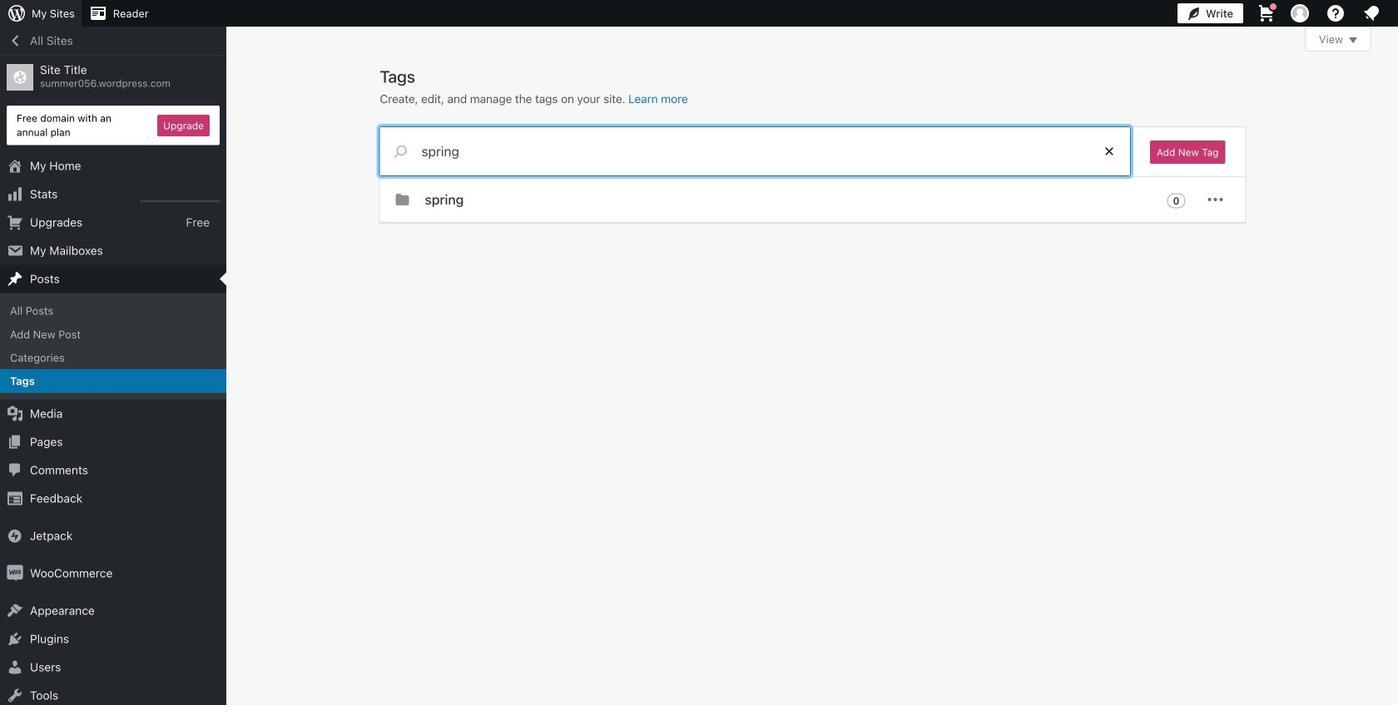 Task type: vqa. For each thing, say whether or not it's contained in the screenshot.
Task complete icon to the bottom
no



Task type: describe. For each thing, give the bounding box(es) containing it.
2 img image from the top
[[7, 565, 23, 582]]

2 list item from the top
[[1391, 163, 1398, 241]]

closed image
[[1349, 37, 1357, 43]]

close search image
[[1088, 141, 1130, 161]]

help image
[[1326, 3, 1346, 23]]

toggle menu image
[[1205, 190, 1225, 210]]



Task type: locate. For each thing, give the bounding box(es) containing it.
Search search field
[[422, 127, 1088, 176]]

manage your notifications image
[[1362, 3, 1381, 23]]

img image
[[7, 528, 23, 545], [7, 565, 23, 582]]

main content
[[380, 27, 1372, 223]]

highest hourly views 0 image
[[141, 191, 220, 202]]

1 img image from the top
[[7, 528, 23, 545]]

my profile image
[[1291, 4, 1309, 22]]

my shopping cart image
[[1257, 3, 1277, 23]]

None search field
[[380, 127, 1130, 176]]

spring image
[[392, 190, 412, 210]]

3 list item from the top
[[1391, 241, 1398, 303]]

1 vertical spatial img image
[[7, 565, 23, 582]]

0 vertical spatial img image
[[7, 528, 23, 545]]

1 list item from the top
[[1391, 85, 1398, 163]]

list item
[[1391, 85, 1398, 163], [1391, 163, 1398, 241], [1391, 241, 1398, 303]]



